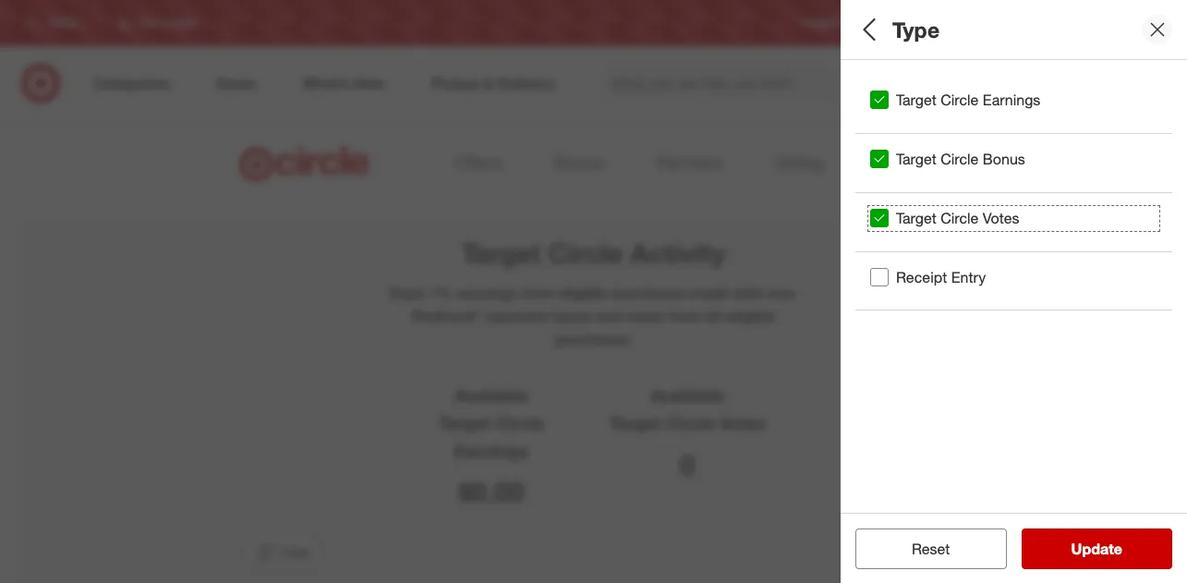 Task type: vqa. For each thing, say whether or not it's contained in the screenshot.
right bonus
yes



Task type: locate. For each thing, give the bounding box(es) containing it.
circle for earnings
[[941, 91, 979, 109]]

receipt entry
[[896, 268, 986, 286]]

update button inside all filters dialog
[[1022, 529, 1173, 569]]

circle up $0.00
[[496, 412, 544, 433]]

update button
[[1022, 529, 1173, 569], [1022, 529, 1173, 569]]

circle
[[941, 91, 979, 109], [941, 150, 979, 168], [941, 209, 979, 227], [549, 237, 623, 270], [496, 412, 544, 433], [666, 412, 715, 433]]

available inside available target circle votes
[[650, 385, 725, 406]]

reset button for all filters dialog
[[856, 529, 1007, 569]]

types
[[552, 307, 591, 325]]

weekly ad
[[873, 16, 925, 30]]

available inside available target circle earnings
[[454, 385, 529, 406]]

bonus down date button
[[983, 150, 1026, 168]]

from left all
[[668, 307, 701, 325]]

0 horizontal spatial bonus
[[554, 152, 604, 173]]

Target Circle Earnings checkbox
[[871, 91, 889, 109]]

purchases
[[613, 284, 686, 302]]

target circle votes
[[896, 209, 1020, 227]]

target for target circle votes
[[896, 209, 937, 227]]

bonus
[[983, 150, 1026, 168], [554, 152, 604, 173]]

voting
[[775, 152, 824, 173]]

purchases.
[[555, 330, 632, 349]]

search button
[[941, 63, 985, 107]]

activity up target circle votes checkbox
[[875, 152, 933, 173]]

0 horizontal spatial from
[[522, 284, 554, 302]]

0 vertical spatial votes
[[983, 209, 1020, 227]]

weekly
[[873, 16, 908, 30]]

reset inside type dialog
[[912, 540, 950, 558]]

circle up track 1% earnings from eligible purchases made with non- redcard™ payment types and votes from all eligible purchases.
[[549, 237, 623, 270]]

from
[[522, 284, 554, 302], [668, 307, 701, 325]]

earnings
[[983, 91, 1041, 109], [455, 440, 529, 461]]

reset inside all filters dialog
[[912, 540, 950, 558]]

earnings up type button
[[983, 91, 1041, 109]]

partners link
[[649, 146, 730, 181]]

1 horizontal spatial bonus
[[983, 150, 1026, 168]]

all filters dialog
[[841, 0, 1188, 583]]

redcard™
[[412, 307, 483, 325]]

update button inside type dialog
[[1022, 529, 1173, 569]]

from up payment
[[522, 284, 554, 302]]

all filters
[[856, 15, 945, 41]]

entry
[[952, 268, 986, 286]]

track 1% earnings from eligible purchases made with non- redcard™ payment types and votes from all eligible purchases.
[[388, 284, 800, 349]]

ad
[[911, 16, 925, 30]]

2 available from the left
[[650, 385, 725, 406]]

circle inside available target circle votes
[[666, 412, 715, 433]]

type
[[893, 16, 940, 42], [863, 147, 895, 165]]

eligible down with
[[725, 307, 775, 325]]

circle for activity
[[549, 237, 623, 270]]

available
[[454, 385, 529, 406], [650, 385, 725, 406]]

update button for reset button associated with all filters dialog
[[1022, 529, 1173, 569]]

stores
[[1145, 16, 1176, 30]]

activity
[[875, 152, 933, 173], [630, 237, 726, 270]]

activity link
[[868, 146, 940, 181]]

circle up target circle bonus
[[941, 91, 979, 109]]

1 vertical spatial activity
[[630, 237, 726, 270]]

1 horizontal spatial available
[[650, 385, 725, 406]]

registry link
[[802, 15, 843, 31]]

circle up 0
[[666, 412, 715, 433]]

0 horizontal spatial votes
[[720, 412, 766, 433]]

1 vertical spatial type
[[863, 147, 895, 165]]

0 vertical spatial earnings
[[983, 91, 1041, 109]]

0
[[680, 448, 695, 481]]

type button
[[863, 146, 1165, 167]]

What can we help you find? suggestions appear below search field
[[600, 63, 954, 104]]

0 horizontal spatial activity
[[630, 237, 726, 270]]

1%
[[430, 284, 452, 302]]

bonus inside type dialog
[[983, 150, 1026, 168]]

update for all filters dialog
[[1072, 540, 1123, 558]]

update
[[1072, 540, 1123, 558], [1072, 540, 1123, 558]]

circle right the activity link at the right of page
[[941, 150, 979, 168]]

partners
[[656, 152, 723, 173]]

1 vertical spatial votes
[[720, 412, 766, 433]]

target
[[896, 91, 937, 109], [896, 150, 937, 168], [896, 209, 937, 227], [462, 237, 541, 270], [439, 412, 491, 433], [609, 412, 662, 433]]

non-
[[767, 284, 800, 302]]

update inside type dialog
[[1072, 540, 1123, 558]]

reset
[[912, 540, 950, 558], [912, 540, 950, 558]]

eligible
[[558, 284, 609, 302], [725, 307, 775, 325]]

1 horizontal spatial eligible
[[725, 307, 775, 325]]

0 vertical spatial eligible
[[558, 284, 609, 302]]

eligible up types
[[558, 284, 609, 302]]

activity up purchases
[[630, 237, 726, 270]]

bonus up target circle activity
[[554, 152, 604, 173]]

reset button
[[856, 529, 1007, 569], [856, 529, 1007, 569]]

1 vertical spatial earnings
[[455, 440, 529, 461]]

target circle logo image
[[236, 144, 377, 183]]

circle down target circle bonus
[[941, 209, 979, 227]]

search
[[941, 75, 985, 94]]

votes
[[983, 209, 1020, 227], [720, 412, 766, 433]]

reset for type dialog in the right of the page
[[912, 540, 950, 558]]

target circle bonus
[[896, 150, 1026, 168]]

0 vertical spatial type
[[893, 16, 940, 42]]

filters
[[887, 15, 945, 41]]

1 horizontal spatial activity
[[875, 152, 933, 173]]

type inside button
[[863, 147, 895, 165]]

filter
[[280, 544, 313, 562]]

update inside all filters dialog
[[1072, 540, 1123, 558]]

earnings up $0.00
[[455, 440, 529, 461]]

0 horizontal spatial eligible
[[558, 284, 609, 302]]

available up 0
[[650, 385, 725, 406]]

votes inside type dialog
[[983, 209, 1020, 227]]

1 available from the left
[[454, 385, 529, 406]]

0 horizontal spatial available
[[454, 385, 529, 406]]

available down payment
[[454, 385, 529, 406]]

1 vertical spatial eligible
[[725, 307, 775, 325]]

1 horizontal spatial from
[[668, 307, 701, 325]]

1 horizontal spatial earnings
[[983, 91, 1041, 109]]

circle for votes
[[941, 209, 979, 227]]

1 horizontal spatial votes
[[983, 209, 1020, 227]]

Receipt Entry checkbox
[[871, 268, 889, 286]]

0 horizontal spatial earnings
[[455, 440, 529, 461]]



Task type: describe. For each thing, give the bounding box(es) containing it.
earnings inside type dialog
[[983, 91, 1041, 109]]

receipt
[[896, 268, 948, 286]]

date
[[863, 95, 894, 113]]

made
[[690, 284, 729, 302]]

votes inside available target circle votes
[[720, 412, 766, 433]]

votes
[[626, 307, 664, 325]]

reset button for type dialog in the right of the page
[[856, 529, 1007, 569]]

earnings
[[456, 284, 517, 302]]

with
[[733, 284, 763, 302]]

weekly ad link
[[873, 15, 925, 31]]

available target circle votes
[[609, 385, 766, 433]]

available target circle earnings
[[439, 385, 544, 461]]

type dialog
[[841, 0, 1188, 583]]

find stores
[[1120, 16, 1176, 30]]

target circle earnings
[[896, 91, 1041, 109]]

target for target circle bonus
[[896, 150, 937, 168]]

bonus link
[[547, 146, 612, 181]]

target for target circle earnings
[[896, 91, 937, 109]]

0 vertical spatial activity
[[875, 152, 933, 173]]

track
[[388, 284, 426, 302]]

offers link
[[447, 146, 510, 181]]

target inside available target circle votes
[[609, 412, 662, 433]]

target inside available target circle earnings
[[439, 412, 491, 433]]

all
[[705, 307, 721, 325]]

filter button
[[242, 533, 325, 573]]

circle for bonus
[[941, 150, 979, 168]]

0 vertical spatial from
[[522, 284, 554, 302]]

reset for all filters dialog
[[912, 540, 950, 558]]

target circle activity
[[462, 237, 726, 270]]

find stores link
[[1120, 15, 1176, 31]]

1 vertical spatial from
[[668, 307, 701, 325]]

target for target circle activity
[[462, 237, 541, 270]]

find
[[1120, 16, 1141, 30]]

earnings inside available target circle earnings
[[455, 440, 529, 461]]

all
[[856, 15, 881, 41]]

$0.00
[[459, 475, 524, 509]]

and
[[595, 307, 622, 325]]

payment
[[487, 307, 548, 325]]

Target Circle Votes checkbox
[[871, 209, 889, 227]]

available for $0.00
[[454, 385, 529, 406]]

voting link
[[767, 146, 831, 181]]

circle inside available target circle earnings
[[496, 412, 544, 433]]

available for 0
[[650, 385, 725, 406]]

update for type dialog in the right of the page
[[1072, 540, 1123, 558]]

type inside dialog
[[893, 16, 940, 42]]

update button for reset button for type dialog in the right of the page
[[1022, 529, 1173, 569]]

offers
[[454, 152, 502, 173]]

registry
[[802, 16, 843, 30]]

date button
[[863, 94, 1165, 115]]

Target Circle Bonus checkbox
[[871, 150, 889, 168]]



